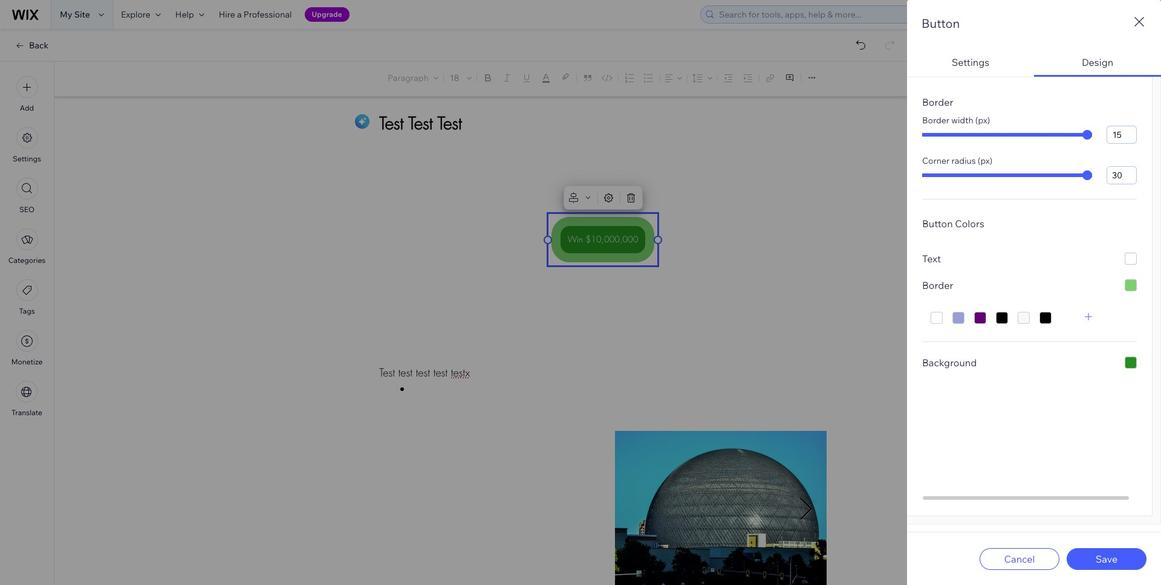 Task type: describe. For each thing, give the bounding box(es) containing it.
test test test test testx
[[379, 366, 470, 380]]

translate button
[[12, 381, 42, 418]]

monetize button
[[11, 330, 43, 367]]

upgrade
[[312, 10, 342, 19]]

design
[[1082, 56, 1114, 68]]

testx
[[451, 366, 470, 380]]

corner
[[923, 156, 950, 166]]

1 border from the top
[[923, 96, 954, 108]]

colors
[[956, 218, 985, 230]]

seo button
[[16, 178, 38, 214]]

2 test from the left
[[416, 366, 430, 380]]

categories
[[8, 256, 46, 265]]

width
[[952, 115, 974, 126]]

button for button colors
[[923, 218, 953, 230]]

radius
[[952, 156, 976, 166]]

design tab panel
[[908, 77, 1162, 525]]

win $10,000,000 button
[[552, 217, 655, 263]]

hire
[[219, 9, 235, 20]]

menu containing add
[[0, 69, 54, 425]]

tab list containing settings
[[908, 47, 1162, 525]]

professional
[[244, 9, 292, 20]]

button for button
[[922, 16, 960, 31]]

1 vertical spatial settings button
[[13, 127, 41, 163]]

3 test from the left
[[434, 366, 448, 380]]

save button
[[1067, 548, 1147, 570]]

categories button
[[8, 229, 46, 265]]

save
[[1096, 553, 1118, 565]]

background
[[923, 357, 977, 369]]

tags button
[[16, 280, 38, 316]]

add button
[[16, 76, 38, 113]]

seo
[[19, 205, 35, 214]]

notes button
[[1089, 71, 1138, 87]]

settings inside button
[[952, 56, 990, 68]]

design button
[[1035, 47, 1162, 77]]



Task type: locate. For each thing, give the bounding box(es) containing it.
1 test from the left
[[398, 366, 413, 380]]

help button
[[168, 0, 212, 29]]

tags
[[19, 307, 35, 316]]

(px) right width
[[976, 115, 991, 126]]

Add a Catchy Title text field
[[379, 112, 814, 134]]

tab list
[[908, 47, 1162, 525]]

None number field
[[1107, 126, 1138, 144], [1107, 166, 1138, 185], [1107, 126, 1138, 144], [1107, 166, 1138, 185]]

button inside design tab panel
[[923, 218, 953, 230]]

add
[[20, 103, 34, 113]]

border up 'border width (px)'
[[923, 96, 954, 108]]

2 border from the top
[[923, 115, 950, 126]]

win $10,000,000
[[568, 234, 639, 245]]

border
[[923, 96, 954, 108], [923, 115, 950, 126], [923, 280, 954, 292]]

0 vertical spatial settings
[[952, 56, 990, 68]]

settings button
[[908, 47, 1035, 77], [13, 127, 41, 163]]

1 vertical spatial button
[[923, 218, 953, 230]]

test
[[379, 366, 395, 380]]

translate
[[12, 408, 42, 418]]

a
[[237, 9, 242, 20]]

corner radius (px)
[[923, 156, 993, 166]]

help
[[175, 9, 194, 20]]

(px) right radius at the right top
[[978, 156, 993, 166]]

0 horizontal spatial test
[[398, 366, 413, 380]]

settings button up width
[[908, 47, 1035, 77]]

hire a professional link
[[212, 0, 299, 29]]

site
[[74, 9, 90, 20]]

0 vertical spatial button
[[922, 16, 960, 31]]

border left width
[[923, 115, 950, 126]]

1 horizontal spatial settings button
[[908, 47, 1035, 77]]

back
[[29, 40, 48, 51]]

cancel
[[1005, 553, 1036, 565]]

settings button down add
[[13, 127, 41, 163]]

settings up seo button
[[13, 154, 41, 163]]

test
[[398, 366, 413, 380], [416, 366, 430, 380], [434, 366, 448, 380]]

1 horizontal spatial test
[[416, 366, 430, 380]]

$10,000,000
[[586, 234, 639, 245]]

menu
[[0, 69, 54, 425]]

win
[[568, 234, 583, 245]]

1 vertical spatial (px)
[[978, 156, 993, 166]]

1 horizontal spatial settings
[[952, 56, 990, 68]]

paragraph button
[[385, 70, 441, 87]]

border down text
[[923, 280, 954, 292]]

1 vertical spatial settings
[[13, 154, 41, 163]]

border width (px)
[[923, 115, 991, 126]]

back button
[[15, 40, 48, 51]]

0 horizontal spatial settings button
[[13, 127, 41, 163]]

my
[[60, 9, 72, 20]]

text
[[923, 253, 942, 265]]

0 horizontal spatial settings
[[13, 154, 41, 163]]

settings
[[952, 56, 990, 68], [13, 154, 41, 163]]

button
[[922, 16, 960, 31], [923, 218, 953, 230]]

upgrade button
[[305, 7, 350, 22]]

0 vertical spatial border
[[923, 96, 954, 108]]

paragraph
[[388, 73, 429, 84]]

cancel button
[[980, 548, 1060, 570]]

0 vertical spatial (px)
[[976, 115, 991, 126]]

(px) for corner radius (px)
[[978, 156, 993, 166]]

my site
[[60, 9, 90, 20]]

hire a professional
[[219, 9, 292, 20]]

notes
[[1111, 74, 1135, 84]]

2 horizontal spatial test
[[434, 366, 448, 380]]

explore
[[121, 9, 151, 20]]

None range field
[[923, 133, 1093, 137], [923, 174, 1093, 177], [923, 133, 1093, 137], [923, 174, 1093, 177]]

settings up width
[[952, 56, 990, 68]]

1 vertical spatial border
[[923, 115, 950, 126]]

(px) for border width (px)
[[976, 115, 991, 126]]

button colors
[[923, 218, 985, 230]]

0 vertical spatial settings button
[[908, 47, 1035, 77]]

2 vertical spatial border
[[923, 280, 954, 292]]

monetize
[[11, 358, 43, 367]]

(px)
[[976, 115, 991, 126], [978, 156, 993, 166]]

3 border from the top
[[923, 280, 954, 292]]

Search for tools, apps, help & more... field
[[716, 6, 995, 23]]



Task type: vqa. For each thing, say whether or not it's contained in the screenshot.
email,
no



